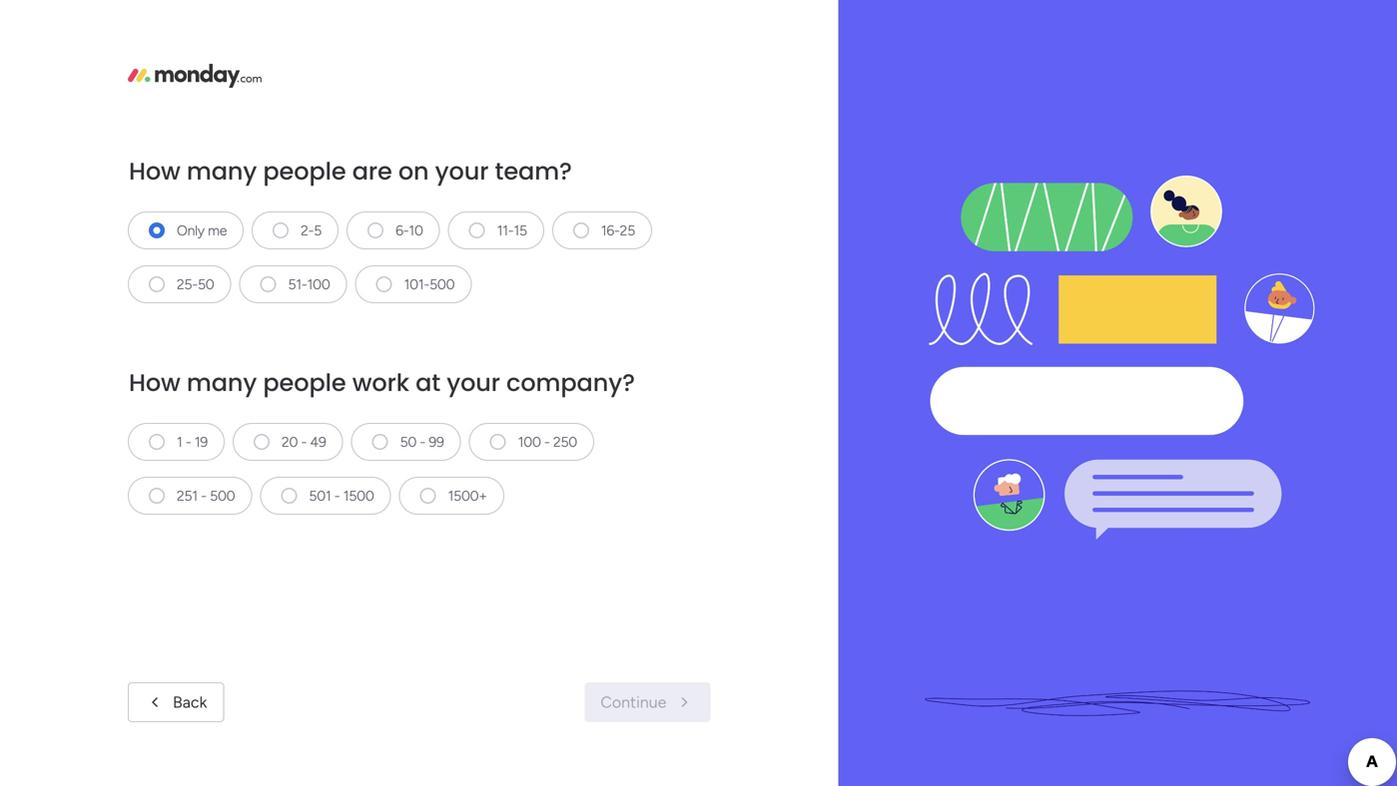 Task type: locate. For each thing, give the bounding box(es) containing it.
101-
[[404, 276, 430, 293]]

many up me
[[187, 155, 257, 188]]

- for 1
[[186, 434, 191, 451]]

20
[[282, 434, 298, 451]]

0 horizontal spatial 500
[[210, 488, 235, 505]]

500
[[429, 276, 455, 293], [210, 488, 235, 505]]

0 vertical spatial many
[[187, 155, 257, 188]]

1 vertical spatial 500
[[210, 488, 235, 505]]

51-
[[288, 276, 307, 293]]

0 vertical spatial 500
[[429, 276, 455, 293]]

- right the 1
[[186, 434, 191, 451]]

0 vertical spatial 100
[[307, 276, 330, 293]]

25
[[620, 222, 635, 239]]

50
[[198, 276, 214, 293], [400, 434, 417, 451]]

100
[[307, 276, 330, 293], [518, 434, 541, 451]]

2-5
[[301, 222, 322, 239]]

2-
[[301, 222, 314, 239]]

people up 2-
[[263, 155, 346, 188]]

1 vertical spatial your
[[447, 367, 500, 400]]

1 many from the top
[[187, 155, 257, 188]]

1 vertical spatial 50
[[400, 434, 417, 451]]

1 vertical spatial how
[[129, 367, 180, 400]]

your right the at
[[447, 367, 500, 400]]

how up only on the left of the page
[[129, 155, 180, 188]]

people up 20 - 49
[[263, 367, 346, 400]]

1 people from the top
[[263, 155, 346, 188]]

50 down only me in the left top of the page
[[198, 276, 214, 293]]

- for 20
[[301, 434, 307, 451]]

501 - 1500
[[309, 488, 374, 505]]

how for how many people work at your company?
[[129, 367, 180, 400]]

0 vertical spatial how
[[129, 155, 180, 188]]

250
[[553, 434, 577, 451]]

0 horizontal spatial 100
[[307, 276, 330, 293]]

are
[[352, 155, 392, 188]]

0 vertical spatial people
[[263, 155, 346, 188]]

-
[[186, 434, 191, 451], [301, 434, 307, 451], [420, 434, 426, 451], [544, 434, 550, 451], [201, 488, 207, 505], [334, 488, 340, 505]]

50 left 99 at the left bottom of the page
[[400, 434, 417, 451]]

how up the 1
[[129, 367, 180, 400]]

- for 251
[[201, 488, 207, 505]]

1 vertical spatial many
[[187, 367, 257, 400]]

how
[[129, 155, 180, 188], [129, 367, 180, 400]]

20 - 49
[[282, 434, 326, 451]]

only
[[177, 222, 205, 239]]

2 how from the top
[[129, 367, 180, 400]]

your
[[435, 155, 489, 188], [447, 367, 500, 400]]

100 down 5
[[307, 276, 330, 293]]

19
[[195, 434, 208, 451]]

- left 99 at the left bottom of the page
[[420, 434, 426, 451]]

2 people from the top
[[263, 367, 346, 400]]

logo image
[[128, 64, 262, 88]]

16-
[[601, 222, 620, 239]]

100 left 250
[[518, 434, 541, 451]]

251
[[177, 488, 198, 505]]

- right 501
[[334, 488, 340, 505]]

back
[[173, 694, 207, 713]]

5
[[314, 222, 322, 239]]

1 how from the top
[[129, 155, 180, 188]]

1 vertical spatial people
[[263, 367, 346, 400]]

me
[[208, 222, 227, 239]]

- right 251
[[201, 488, 207, 505]]

1500
[[343, 488, 374, 505]]

2 many from the top
[[187, 367, 257, 400]]

company?
[[506, 367, 635, 400]]

1 horizontal spatial 100
[[518, 434, 541, 451]]

0 vertical spatial your
[[435, 155, 489, 188]]

101-500
[[404, 276, 455, 293]]

0 vertical spatial 50
[[198, 276, 214, 293]]

- left 250
[[544, 434, 550, 451]]

people
[[263, 155, 346, 188], [263, 367, 346, 400]]

50 - 99
[[400, 434, 444, 451]]

how many people work at your company?
[[129, 367, 635, 400]]

work
[[352, 367, 409, 400]]

many up 19
[[187, 367, 257, 400]]

only me
[[177, 222, 227, 239]]

251 - 500
[[177, 488, 235, 505]]

many
[[187, 155, 257, 188], [187, 367, 257, 400]]

- left 49
[[301, 434, 307, 451]]

your right on on the left top
[[435, 155, 489, 188]]



Task type: vqa. For each thing, say whether or not it's contained in the screenshot.
review
no



Task type: describe. For each thing, give the bounding box(es) containing it.
- for 50
[[420, 434, 426, 451]]

how for how many people are on your team?
[[129, 155, 180, 188]]

on
[[398, 155, 429, 188]]

6-
[[396, 222, 409, 239]]

10
[[409, 222, 423, 239]]

at
[[416, 367, 440, 400]]

back button
[[128, 683, 224, 723]]

how many people are on your team?
[[129, 155, 572, 188]]

- for 501
[[334, 488, 340, 505]]

your for at
[[447, 367, 500, 400]]

16-25
[[601, 222, 635, 239]]

6-10
[[396, 222, 423, 239]]

49
[[310, 434, 326, 451]]

11-
[[497, 222, 514, 239]]

15
[[514, 222, 527, 239]]

people for work
[[263, 367, 346, 400]]

1 vertical spatial 100
[[518, 434, 541, 451]]

25-50
[[177, 276, 214, 293]]

25-
[[177, 276, 198, 293]]

1500+
[[448, 488, 487, 505]]

51-100
[[288, 276, 330, 293]]

100 - 250
[[518, 434, 577, 451]]

501
[[309, 488, 331, 505]]

0 horizontal spatial 50
[[198, 276, 214, 293]]

1
[[177, 434, 182, 451]]

1 horizontal spatial 500
[[429, 276, 455, 293]]

1 - 19
[[177, 434, 208, 451]]

team?
[[495, 155, 572, 188]]

many for how many people are on your team?
[[187, 155, 257, 188]]

many for how many people work at your company?
[[187, 367, 257, 400]]

1 horizontal spatial 50
[[400, 434, 417, 451]]

- for 100
[[544, 434, 550, 451]]

11-15
[[497, 222, 527, 239]]

how many people work in your company? image
[[838, 0, 1397, 787]]

your for on
[[435, 155, 489, 188]]

people for are
[[263, 155, 346, 188]]

99
[[429, 434, 444, 451]]



